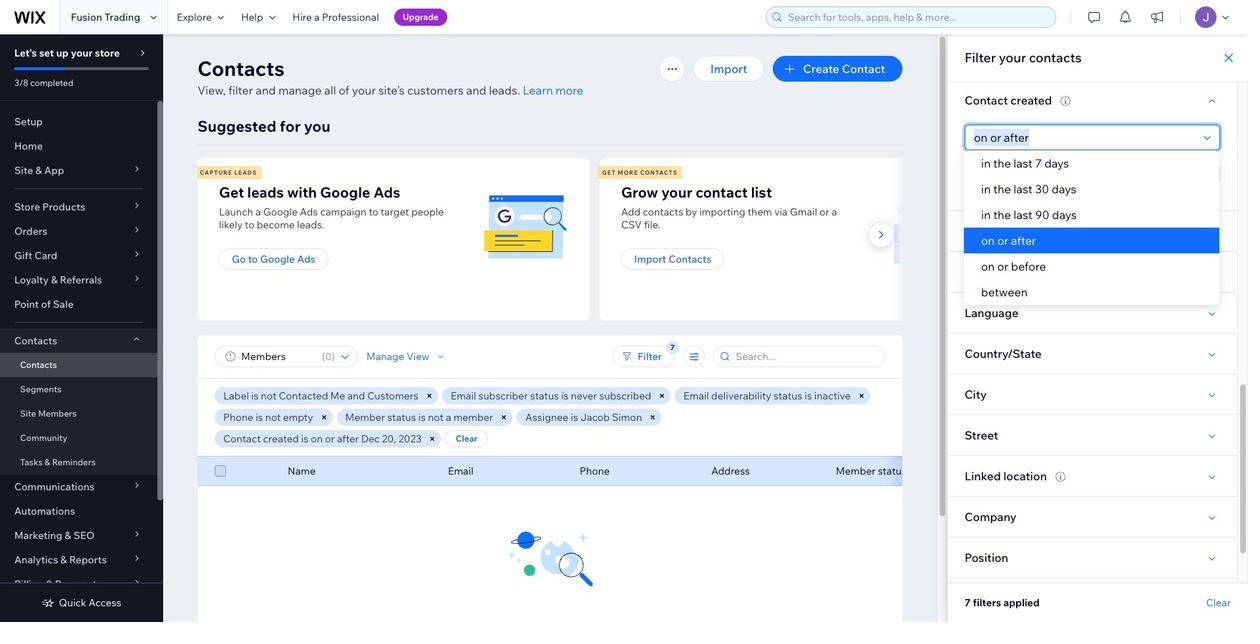 Task type: vqa. For each thing, say whether or not it's contained in the screenshot.
THE )
yes



Task type: describe. For each thing, give the bounding box(es) containing it.
in the last 7 days
[[981, 156, 1069, 170]]

fusion trading
[[71, 11, 140, 24]]

loyalty
[[14, 273, 49, 286]]

applied
[[1004, 596, 1040, 609]]

gift
[[14, 249, 32, 262]]

marketing & seo button
[[0, 523, 157, 548]]

in for in the last 7 days
[[981, 156, 991, 170]]

or inside grow your contact list add contacts by importing them via gmail or a csv file.
[[820, 205, 829, 218]]

subscriber
[[479, 389, 528, 402]]

days for in the last 90 days
[[1052, 208, 1077, 222]]

analytics
[[14, 553, 58, 566]]

1 horizontal spatial and
[[348, 389, 365, 402]]

a inside the 'get leads with google ads launch a google ads campaign to target people likely to become leads.'
[[256, 205, 261, 218]]

member
[[454, 411, 493, 424]]

view,
[[198, 83, 226, 97]]

assignee
[[525, 411, 569, 424]]

billing & payments button
[[0, 572, 157, 596]]

name
[[288, 465, 316, 477]]

community
[[20, 432, 67, 443]]

last activity
[[965, 224, 1031, 238]]

in the last 30 days
[[981, 182, 1077, 196]]

jacob
[[580, 411, 610, 424]]

google inside button
[[260, 253, 295, 266]]

simon
[[612, 411, 642, 424]]

you
[[304, 117, 331, 135]]

site members
[[20, 408, 77, 419]]

leads
[[247, 183, 284, 201]]

suggested
[[198, 117, 276, 135]]

in for in the last 30 days
[[981, 182, 991, 196]]

add
[[621, 205, 641, 218]]

2 horizontal spatial and
[[466, 83, 486, 97]]

fusion
[[71, 11, 102, 24]]

sidebar element
[[0, 34, 163, 622]]

a left member
[[446, 411, 451, 424]]

assignee is jacob simon
[[525, 411, 642, 424]]

reminders
[[52, 457, 96, 467]]

more
[[618, 169, 638, 176]]

last
[[965, 224, 988, 238]]

your inside contacts view, filter and manage all of your site's customers and leads. learn more
[[352, 83, 376, 97]]

contacts inside button
[[669, 253, 712, 266]]

contact for contact created is on or after dec 20, 2023
[[223, 432, 261, 445]]

on for on or after
[[981, 233, 995, 248]]

gift card button
[[0, 243, 157, 268]]

more
[[556, 83, 584, 97]]

contact for contact created
[[965, 93, 1008, 107]]

not for contacted
[[261, 389, 277, 402]]

upgrade button
[[394, 9, 447, 26]]

7 filters applied
[[965, 596, 1040, 609]]

& for analytics
[[60, 553, 67, 566]]

the for in the last 90 days
[[994, 208, 1011, 222]]

not for empty
[[265, 411, 281, 424]]

gift card
[[14, 249, 57, 262]]

orders button
[[0, 219, 157, 243]]

all
[[324, 83, 336, 97]]

0 vertical spatial ads
[[374, 183, 400, 201]]

& for loyalty
[[51, 273, 58, 286]]

point
[[14, 298, 39, 311]]

tasks
[[20, 457, 43, 467]]

contacts button
[[0, 329, 157, 353]]

days for in the last 30 days
[[1052, 182, 1077, 196]]

billing
[[14, 578, 44, 591]]

created for contact created
[[1011, 93, 1052, 107]]

contacts inside contacts view, filter and manage all of your site's customers and leads. learn more
[[198, 56, 285, 81]]

marketing
[[14, 529, 62, 542]]

go to google ads
[[232, 253, 316, 266]]

days for in the last 7 days
[[1045, 156, 1069, 170]]

contacts up segments at the bottom left
[[20, 359, 57, 370]]

store
[[95, 47, 120, 59]]

view
[[407, 350, 430, 363]]

me
[[330, 389, 345, 402]]

the for in the last 30 days
[[994, 182, 1011, 196]]

Search... field
[[732, 346, 880, 366]]

professional
[[322, 11, 379, 24]]

filter your contacts
[[965, 49, 1082, 66]]

to right likely
[[245, 218, 255, 231]]

email for email deliverability status is inactive
[[684, 389, 709, 402]]

country/state
[[965, 346, 1042, 361]]

hire a professional
[[293, 11, 379, 24]]

import contacts
[[634, 253, 712, 266]]

on or after
[[981, 233, 1036, 248]]

is down empty
[[301, 432, 309, 445]]

csv
[[621, 218, 642, 231]]

90
[[1035, 208, 1050, 222]]

2 vertical spatial on
[[311, 432, 323, 445]]

point of sale link
[[0, 292, 157, 316]]

empty
[[283, 411, 313, 424]]

is left inactive
[[805, 389, 812, 402]]

help
[[241, 11, 263, 24]]

filter for filter your contacts
[[965, 49, 996, 66]]

not left member
[[428, 411, 444, 424]]

or left dec
[[325, 432, 335, 445]]

site for site members
[[20, 408, 36, 419]]

site's
[[378, 83, 405, 97]]

Unsaved view field
[[237, 346, 318, 366]]

contacted
[[279, 389, 328, 402]]

& for billing
[[46, 578, 53, 591]]

0 vertical spatial google
[[320, 183, 370, 201]]

inactive
[[814, 389, 851, 402]]

Dec 20, 2023 field
[[983, 164, 1215, 184]]

capture leads
[[200, 169, 257, 176]]

is left empty
[[256, 411, 263, 424]]

campaign
[[320, 205, 367, 218]]

home
[[14, 140, 43, 152]]

via
[[775, 205, 788, 218]]

before
[[1011, 259, 1046, 273]]

is up 2023
[[418, 411, 426, 424]]

customers
[[407, 83, 464, 97]]



Task type: locate. For each thing, give the bounding box(es) containing it.
0 vertical spatial filter
[[965, 49, 996, 66]]

setup
[[14, 115, 43, 128]]

2 last from the top
[[1014, 182, 1033, 196]]

& left seo on the bottom of the page
[[65, 529, 71, 542]]

to inside button
[[248, 253, 258, 266]]

in for in the last 90 days
[[981, 208, 991, 222]]

the down in the last 7 days
[[994, 182, 1011, 196]]

list box
[[964, 150, 1220, 305]]

quick access button
[[42, 596, 121, 609]]

manage
[[366, 350, 404, 363]]

import
[[711, 62, 748, 76], [634, 253, 666, 266]]

1 horizontal spatial phone
[[580, 465, 610, 477]]

filter up the contact created
[[965, 49, 996, 66]]

is right label
[[251, 389, 259, 402]]

contact
[[696, 183, 748, 201]]

created down filter your contacts
[[1011, 93, 1052, 107]]

0 vertical spatial contacts
[[1029, 49, 1082, 66]]

of inside 'link'
[[41, 298, 51, 311]]

3 the from the top
[[994, 208, 1011, 222]]

0 vertical spatial phone
[[223, 411, 253, 424]]

0 horizontal spatial of
[[41, 298, 51, 311]]

0
[[325, 350, 332, 363]]

last up the in the last 30 days
[[1014, 156, 1033, 170]]

email up member
[[451, 389, 476, 402]]

2 vertical spatial contact
[[223, 432, 261, 445]]

on down empty
[[311, 432, 323, 445]]

site inside popup button
[[14, 164, 33, 177]]

segments link
[[0, 377, 157, 402]]

1 horizontal spatial 7
[[1035, 156, 1042, 170]]

ads inside button
[[297, 253, 316, 266]]

after left dec
[[337, 432, 359, 445]]

store products button
[[0, 195, 157, 219]]

7 inside list box
[[1035, 156, 1042, 170]]

1 vertical spatial site
[[20, 408, 36, 419]]

or right gmail
[[820, 205, 829, 218]]

0 vertical spatial last
[[1014, 156, 1033, 170]]

not left empty
[[265, 411, 281, 424]]

1 vertical spatial contact
[[965, 93, 1008, 107]]

& left "reports"
[[60, 553, 67, 566]]

contact down phone is not empty
[[223, 432, 261, 445]]

the for in the last 7 days
[[994, 156, 1011, 170]]

google
[[320, 183, 370, 201], [263, 205, 298, 218], [260, 253, 295, 266]]

last for 90
[[1014, 208, 1033, 222]]

0 vertical spatial contact
[[842, 62, 885, 76]]

& right tasks
[[44, 457, 50, 467]]

ads down with
[[300, 205, 318, 218]]

0 horizontal spatial and
[[256, 83, 276, 97]]

3 last from the top
[[1014, 208, 1033, 222]]

your right up
[[71, 47, 93, 59]]

likely
[[219, 218, 243, 231]]

on for on or before
[[981, 259, 995, 273]]

linked
[[965, 469, 1001, 483]]

& for site
[[35, 164, 42, 177]]

0 vertical spatial of
[[339, 83, 349, 97]]

filter up subscribed
[[638, 350, 662, 363]]

target
[[381, 205, 409, 218]]

0 vertical spatial site
[[14, 164, 33, 177]]

phone for phone
[[580, 465, 610, 477]]

& right loyalty
[[51, 273, 58, 286]]

& inside the "analytics & reports" dropdown button
[[60, 553, 67, 566]]

leads. down with
[[297, 218, 324, 231]]

2 vertical spatial google
[[260, 253, 295, 266]]

seo
[[74, 529, 95, 542]]

let's
[[14, 47, 37, 59]]

import for import
[[711, 62, 748, 76]]

to left target
[[369, 205, 378, 218]]

phone down label
[[223, 411, 253, 424]]

days up 30
[[1045, 156, 1069, 170]]

1 vertical spatial filter
[[638, 350, 662, 363]]

and right the customers
[[466, 83, 486, 97]]

0 vertical spatial member
[[345, 411, 385, 424]]

1 vertical spatial contacts
[[643, 205, 683, 218]]

people
[[411, 205, 444, 218]]

automations
[[14, 505, 75, 518]]

quick access
[[59, 596, 121, 609]]

1 vertical spatial after
[[337, 432, 359, 445]]

a down leads
[[256, 205, 261, 218]]

or up on or before
[[998, 233, 1009, 248]]

)
[[332, 350, 335, 363]]

last for 30
[[1014, 182, 1033, 196]]

last
[[1014, 156, 1033, 170], [1014, 182, 1033, 196], [1014, 208, 1033, 222]]

1 vertical spatial import
[[634, 253, 666, 266]]

& inside loyalty & referrals popup button
[[51, 273, 58, 286]]

email for email subscriber status is never subscribed
[[451, 389, 476, 402]]

& for tasks
[[44, 457, 50, 467]]

subscribed
[[599, 389, 651, 402]]

location
[[1004, 469, 1047, 483]]

filter
[[965, 49, 996, 66], [638, 350, 662, 363]]

last left 90
[[1014, 208, 1033, 222]]

member for member status
[[836, 465, 876, 477]]

is left jacob
[[571, 411, 578, 424]]

is left the never
[[561, 389, 569, 402]]

1 horizontal spatial after
[[1011, 233, 1036, 248]]

manage view
[[366, 350, 430, 363]]

and right "filter"
[[256, 83, 276, 97]]

activity
[[991, 224, 1031, 238]]

products
[[42, 200, 85, 213]]

between
[[981, 285, 1028, 299]]

1 last from the top
[[1014, 156, 1033, 170]]

3 in from the top
[[981, 208, 991, 222]]

0 horizontal spatial contacts
[[643, 205, 683, 218]]

& inside marketing & seo dropdown button
[[65, 529, 71, 542]]

and right me
[[348, 389, 365, 402]]

of inside contacts view, filter and manage all of your site's customers and leads. learn more
[[339, 83, 349, 97]]

Select an option field
[[970, 125, 1200, 150]]

payments
[[55, 578, 102, 591]]

become
[[257, 218, 295, 231]]

0 vertical spatial clear button
[[445, 430, 488, 447]]

1 horizontal spatial member
[[836, 465, 876, 477]]

create
[[803, 62, 840, 76]]

0 horizontal spatial created
[[263, 432, 299, 445]]

member for member status is not a member
[[345, 411, 385, 424]]

1 vertical spatial leads.
[[297, 218, 324, 231]]

a right gmail
[[832, 205, 837, 218]]

0 vertical spatial the
[[994, 156, 1011, 170]]

analytics & reports
[[14, 553, 107, 566]]

city
[[965, 387, 987, 402]]

explore
[[177, 11, 212, 24]]

& for marketing
[[65, 529, 71, 542]]

leads. inside the 'get leads with google ads launch a google ads campaign to target people likely to become leads.'
[[297, 218, 324, 231]]

0 vertical spatial 7
[[1035, 156, 1042, 170]]

filter for filter
[[638, 350, 662, 363]]

the up the in the last 30 days
[[994, 156, 1011, 170]]

0 vertical spatial on
[[981, 233, 995, 248]]

site down segments at the bottom left
[[20, 408, 36, 419]]

of left sale on the left of the page
[[41, 298, 51, 311]]

1 horizontal spatial import
[[711, 62, 748, 76]]

email left deliverability
[[684, 389, 709, 402]]

language
[[965, 306, 1019, 320]]

& inside site & app popup button
[[35, 164, 42, 177]]

after inside option
[[1011, 233, 1036, 248]]

Search for tools, apps, help & more... field
[[784, 7, 1052, 27]]

google down become on the left top
[[260, 253, 295, 266]]

0 horizontal spatial leads.
[[297, 218, 324, 231]]

your left the site's
[[352, 83, 376, 97]]

days right 90
[[1052, 208, 1077, 222]]

not up phone is not empty
[[261, 389, 277, 402]]

list containing get leads with google ads
[[195, 158, 998, 321]]

site down "home"
[[14, 164, 33, 177]]

leads. inside contacts view, filter and manage all of your site's customers and leads. learn more
[[489, 83, 520, 97]]

is
[[251, 389, 259, 402], [561, 389, 569, 402], [805, 389, 812, 402], [256, 411, 263, 424], [418, 411, 426, 424], [571, 411, 578, 424], [301, 432, 309, 445]]

1 horizontal spatial contacts
[[1029, 49, 1082, 66]]

1 vertical spatial ads
[[300, 205, 318, 218]]

2 vertical spatial the
[[994, 208, 1011, 222]]

0 vertical spatial created
[[1011, 93, 1052, 107]]

days right 30
[[1052, 182, 1077, 196]]

birthdate
[[965, 265, 1016, 279]]

0 horizontal spatial import
[[634, 253, 666, 266]]

card
[[35, 249, 57, 262]]

company
[[965, 510, 1017, 524]]

contact inside button
[[842, 62, 885, 76]]

of right the all
[[339, 83, 349, 97]]

list
[[751, 183, 772, 201]]

0 horizontal spatial filter
[[638, 350, 662, 363]]

2 vertical spatial last
[[1014, 208, 1033, 222]]

your up by
[[662, 183, 692, 201]]

contacts down by
[[669, 253, 712, 266]]

let's set up your store
[[14, 47, 120, 59]]

import for import contacts
[[634, 253, 666, 266]]

get leads with google ads launch a google ads campaign to target people likely to become leads.
[[219, 183, 444, 231]]

after up before
[[1011, 233, 1036, 248]]

in the last 90 days
[[981, 208, 1077, 222]]

segments
[[20, 384, 62, 394]]

import inside the import contacts button
[[634, 253, 666, 266]]

1 vertical spatial clear button
[[1207, 596, 1231, 609]]

a right the hire
[[314, 11, 320, 24]]

1 vertical spatial 7
[[965, 596, 971, 609]]

created for contact created is on or after dec 20, 2023
[[263, 432, 299, 445]]

0 vertical spatial days
[[1045, 156, 1069, 170]]

0 horizontal spatial member
[[345, 411, 385, 424]]

7 left 'filters' on the bottom
[[965, 596, 971, 609]]

members
[[38, 408, 77, 419]]

None checkbox
[[215, 462, 226, 480]]

customers
[[367, 389, 419, 402]]

list box containing in the last 7 days
[[964, 150, 1220, 305]]

1 horizontal spatial clear
[[1207, 596, 1231, 609]]

1 vertical spatial of
[[41, 298, 51, 311]]

site for site & app
[[14, 164, 33, 177]]

not
[[261, 389, 277, 402], [265, 411, 281, 424], [428, 411, 444, 424]]

of
[[339, 83, 349, 97], [41, 298, 51, 311]]

0 vertical spatial after
[[1011, 233, 1036, 248]]

on up birthdate
[[981, 233, 995, 248]]

0 horizontal spatial after
[[337, 432, 359, 445]]

the up last activity at the right of page
[[994, 208, 1011, 222]]

1 vertical spatial member
[[836, 465, 876, 477]]

contacts inside dropdown button
[[14, 334, 57, 347]]

contacts up the contact created
[[1029, 49, 1082, 66]]

contacts up "filter"
[[198, 56, 285, 81]]

2 vertical spatial ads
[[297, 253, 316, 266]]

1 the from the top
[[994, 156, 1011, 170]]

on or before
[[981, 259, 1046, 273]]

1 vertical spatial the
[[994, 182, 1011, 196]]

& inside the billing & payments popup button
[[46, 578, 53, 591]]

learn more button
[[523, 82, 584, 99]]

your inside grow your contact list add contacts by importing them via gmail or a csv file.
[[662, 183, 692, 201]]

filter inside 'button'
[[638, 350, 662, 363]]

0 horizontal spatial clear
[[456, 433, 478, 444]]

google down leads
[[263, 205, 298, 218]]

access
[[89, 596, 121, 609]]

1 vertical spatial google
[[263, 205, 298, 218]]

0 horizontal spatial 7
[[965, 596, 971, 609]]

last left 30
[[1014, 182, 1033, 196]]

created down phone is not empty
[[263, 432, 299, 445]]

( 0 )
[[322, 350, 335, 363]]

your inside sidebar element
[[71, 47, 93, 59]]

list
[[195, 158, 998, 321]]

2 horizontal spatial contact
[[965, 93, 1008, 107]]

contact down filter your contacts
[[965, 93, 1008, 107]]

1 horizontal spatial contact
[[842, 62, 885, 76]]

contacts link
[[0, 353, 157, 377]]

contact created
[[965, 93, 1052, 107]]

0 vertical spatial leads.
[[489, 83, 520, 97]]

leads. left learn
[[489, 83, 520, 97]]

7 up 30
[[1035, 156, 1042, 170]]

google up campaign
[[320, 183, 370, 201]]

& inside tasks & reminders link
[[44, 457, 50, 467]]

leads
[[234, 169, 257, 176]]

0 vertical spatial clear
[[456, 433, 478, 444]]

2 in from the top
[[981, 182, 991, 196]]

import contacts button
[[621, 248, 725, 270]]

1 vertical spatial created
[[263, 432, 299, 445]]

email deliverability status is inactive
[[684, 389, 851, 402]]

1 horizontal spatial created
[[1011, 93, 1052, 107]]

contacts
[[1029, 49, 1082, 66], [643, 205, 683, 218]]

0 vertical spatial import
[[711, 62, 748, 76]]

ads down the 'get leads with google ads launch a google ads campaign to target people likely to become leads.'
[[297, 253, 316, 266]]

or inside option
[[998, 233, 1009, 248]]

email down member
[[448, 465, 474, 477]]

go
[[232, 253, 246, 266]]

2 vertical spatial days
[[1052, 208, 1077, 222]]

email subscriber status is never subscribed
[[451, 389, 651, 402]]

20,
[[382, 432, 396, 445]]

on inside on or after option
[[981, 233, 995, 248]]

street
[[965, 428, 999, 442]]

30
[[1035, 182, 1049, 196]]

never
[[571, 389, 597, 402]]

import inside import button
[[711, 62, 748, 76]]

3/8
[[14, 77, 28, 88]]

a inside grow your contact list add contacts by importing them via gmail or a csv file.
[[832, 205, 837, 218]]

(
[[322, 350, 325, 363]]

contacts left by
[[643, 205, 683, 218]]

1 horizontal spatial filter
[[965, 49, 996, 66]]

0 vertical spatial in
[[981, 156, 991, 170]]

orders
[[14, 225, 47, 238]]

1 vertical spatial days
[[1052, 182, 1077, 196]]

1 vertical spatial last
[[1014, 182, 1033, 196]]

with
[[287, 183, 317, 201]]

0 horizontal spatial clear button
[[445, 430, 488, 447]]

deliverability
[[711, 389, 772, 402]]

last for 7
[[1014, 156, 1033, 170]]

contact right create
[[842, 62, 885, 76]]

phone for phone is not empty
[[223, 411, 253, 424]]

0 horizontal spatial contact
[[223, 432, 261, 445]]

1 vertical spatial in
[[981, 182, 991, 196]]

tasks & reminders link
[[0, 450, 157, 475]]

contacts view, filter and manage all of your site's customers and leads. learn more
[[198, 56, 584, 97]]

or left before
[[998, 259, 1009, 273]]

1 horizontal spatial of
[[339, 83, 349, 97]]

2023
[[399, 432, 422, 445]]

capture
[[200, 169, 232, 176]]

2 vertical spatial in
[[981, 208, 991, 222]]

& left app
[[35, 164, 42, 177]]

1 horizontal spatial clear button
[[1207, 596, 1231, 609]]

1 in from the top
[[981, 156, 991, 170]]

0 horizontal spatial phone
[[223, 411, 253, 424]]

to right go on the left top of the page
[[248, 253, 258, 266]]

contacts down the 'point of sale'
[[14, 334, 57, 347]]

& right billing
[[46, 578, 53, 591]]

learn
[[523, 83, 553, 97]]

them
[[748, 205, 772, 218]]

1 horizontal spatial leads.
[[489, 83, 520, 97]]

contacts
[[640, 169, 678, 176]]

address
[[712, 465, 750, 477]]

contacts inside grow your contact list add contacts by importing them via gmail or a csv file.
[[643, 205, 683, 218]]

on or after option
[[964, 228, 1220, 253]]

2 the from the top
[[994, 182, 1011, 196]]

loyalty & referrals button
[[0, 268, 157, 292]]

3/8 completed
[[14, 77, 73, 88]]

billing & payments
[[14, 578, 102, 591]]

1 vertical spatial clear
[[1207, 596, 1231, 609]]

sale
[[53, 298, 74, 311]]

1 vertical spatial on
[[981, 259, 995, 273]]

ads up target
[[374, 183, 400, 201]]

phone down jacob
[[580, 465, 610, 477]]

on up between
[[981, 259, 995, 273]]

file.
[[644, 218, 661, 231]]

1 vertical spatial phone
[[580, 465, 610, 477]]

your up the contact created
[[999, 49, 1026, 66]]

automations link
[[0, 499, 157, 523]]

site members link
[[0, 402, 157, 426]]



